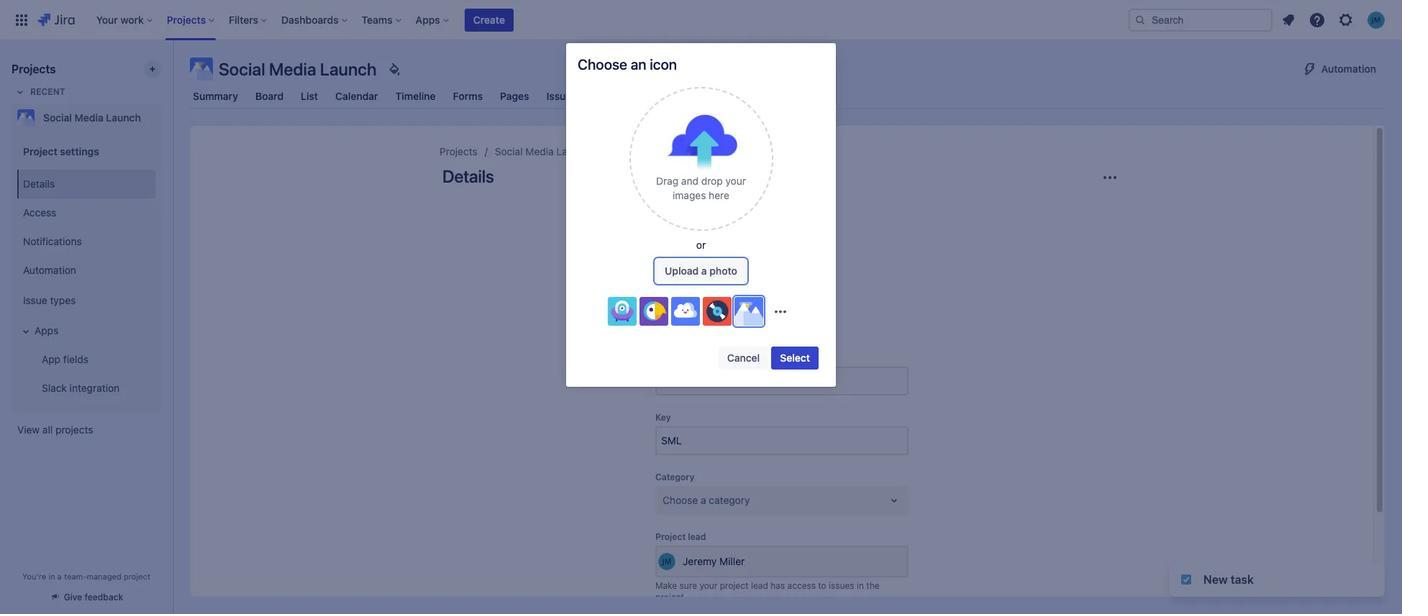 Task type: locate. For each thing, give the bounding box(es) containing it.
0 horizontal spatial automation
[[23, 264, 76, 276]]

0 horizontal spatial project settings
[[23, 145, 99, 157]]

project down miller
[[720, 581, 749, 591]]

choose a category
[[663, 494, 750, 506]]

slack integration link
[[26, 374, 155, 403]]

group containing project settings
[[14, 132, 155, 412]]

1 vertical spatial your
[[700, 581, 718, 591]]

lead inside 'make sure your project lead has access to issues in the project.'
[[751, 581, 768, 591]]

social media launch link down issues link
[[495, 143, 590, 160]]

project settings inside group
[[23, 145, 99, 157]]

your right sure
[[700, 581, 718, 591]]

a left photo
[[701, 264, 707, 277]]

project settings link
[[608, 143, 681, 160]]

your inside drag and drop your images here
[[726, 175, 746, 187]]

choose down category
[[663, 494, 698, 506]]

1 vertical spatial icon
[[792, 315, 812, 327]]

cancel button
[[719, 346, 769, 370]]

jeremy
[[683, 556, 717, 568]]

key
[[655, 412, 671, 423]]

icon right an
[[650, 56, 677, 73]]

your inside 'make sure your project lead has access to issues in the project.'
[[700, 581, 718, 591]]

settings
[[769, 90, 808, 102], [60, 145, 99, 157], [643, 145, 681, 158]]

0 horizontal spatial project
[[124, 572, 150, 581]]

upload a photo button
[[656, 259, 746, 282]]

icon right change
[[792, 315, 812, 327]]

managed
[[87, 572, 121, 581]]

1 horizontal spatial in
[[857, 581, 864, 591]]

1 group from the top
[[14, 132, 155, 412]]

media
[[269, 59, 316, 79], [75, 112, 103, 124], [526, 145, 554, 158]]

pages
[[500, 90, 529, 102]]

choose for choose a category
[[663, 494, 698, 506]]

media down issues link
[[526, 145, 554, 158]]

social up summary
[[219, 59, 265, 79]]

0 vertical spatial icon
[[650, 56, 677, 73]]

give feedback button
[[41, 586, 132, 609]]

2 vertical spatial social media launch
[[495, 145, 590, 158]]

app fields link
[[26, 345, 155, 374]]

automation right automation icon
[[1322, 63, 1376, 75]]

1 vertical spatial a
[[701, 494, 706, 506]]

details down 'projects' link
[[443, 166, 494, 186]]

group
[[14, 132, 155, 412], [14, 165, 155, 407]]

1 horizontal spatial details
[[443, 166, 494, 186]]

1 vertical spatial social media launch link
[[495, 143, 590, 160]]

cancel
[[727, 352, 760, 364]]

group containing details
[[14, 165, 155, 407]]

project right the managed
[[124, 572, 150, 581]]

social media launch up list
[[219, 59, 377, 79]]

0 horizontal spatial launch
[[106, 112, 141, 124]]

access
[[23, 206, 56, 218]]

project inside group
[[23, 145, 57, 157]]

create
[[473, 13, 505, 26]]

types
[[50, 294, 76, 306]]

0 vertical spatial social
[[219, 59, 265, 79]]

project
[[733, 90, 767, 102], [23, 145, 57, 157], [608, 145, 641, 158], [655, 532, 686, 542]]

1 horizontal spatial automation
[[1322, 63, 1376, 75]]

access link
[[17, 199, 155, 227]]

1 vertical spatial lead
[[751, 581, 768, 591]]

in left 'the'
[[857, 581, 864, 591]]

0 horizontal spatial icon
[[650, 56, 677, 73]]

tab list containing project settings
[[181, 83, 1394, 109]]

in
[[48, 572, 55, 581], [857, 581, 864, 591]]

1 vertical spatial social
[[43, 112, 72, 124]]

make
[[655, 581, 677, 591]]

1 horizontal spatial icon
[[792, 315, 812, 327]]

0 vertical spatial choose
[[578, 56, 627, 73]]

app
[[42, 353, 60, 365]]

1 horizontal spatial your
[[726, 175, 746, 187]]

1 horizontal spatial settings
[[643, 145, 681, 158]]

lead
[[688, 532, 706, 542], [751, 581, 768, 591]]

2 horizontal spatial media
[[526, 145, 554, 158]]

1 vertical spatial automation
[[23, 264, 76, 276]]

Key field
[[657, 428, 907, 454]]

fields
[[63, 353, 88, 365]]

change icon
[[752, 315, 812, 327]]

media up list
[[269, 59, 316, 79]]

a inside button
[[701, 264, 707, 277]]

1 vertical spatial media
[[75, 112, 103, 124]]

1 horizontal spatial choose
[[663, 494, 698, 506]]

has
[[771, 581, 785, 591]]

0 vertical spatial social media launch link
[[12, 104, 155, 132]]

a for upload
[[701, 264, 707, 277]]

projects down forms link
[[440, 145, 478, 158]]

choose an icon
[[578, 56, 677, 73]]

choose left an
[[578, 56, 627, 73]]

0 vertical spatial a
[[701, 264, 707, 277]]

upload image image
[[665, 115, 737, 170]]

0 vertical spatial launch
[[320, 59, 377, 79]]

0 vertical spatial lead
[[688, 532, 706, 542]]

lead up jeremy
[[688, 532, 706, 542]]

a left category
[[701, 494, 706, 506]]

0 horizontal spatial choose
[[578, 56, 627, 73]]

change
[[752, 315, 789, 327]]

0 horizontal spatial settings
[[60, 145, 99, 157]]

icon inside "dialog"
[[650, 56, 677, 73]]

details
[[443, 166, 494, 186], [23, 177, 55, 190]]

lead left has
[[751, 581, 768, 591]]

new task button
[[1169, 563, 1385, 597]]

a
[[701, 264, 707, 277], [701, 494, 706, 506], [57, 572, 62, 581]]

1 horizontal spatial project
[[720, 581, 749, 591]]

2 group from the top
[[14, 165, 155, 407]]

1 horizontal spatial social
[[219, 59, 265, 79]]

1 horizontal spatial lead
[[751, 581, 768, 591]]

a for choose
[[701, 494, 706, 506]]

upload a photo
[[665, 264, 737, 277]]

2 vertical spatial media
[[526, 145, 554, 158]]

2 horizontal spatial settings
[[769, 90, 808, 102]]

0 vertical spatial your
[[726, 175, 746, 187]]

your up here
[[726, 175, 746, 187]]

social media launch
[[219, 59, 377, 79], [43, 112, 141, 124], [495, 145, 590, 158]]

issue
[[23, 294, 47, 306]]

choose
[[578, 56, 627, 73], [663, 494, 698, 506]]

0 vertical spatial social media launch
[[219, 59, 377, 79]]

1 horizontal spatial launch
[[320, 59, 377, 79]]

drag and drop your images here element
[[640, 174, 762, 203]]

project
[[124, 572, 150, 581], [720, 581, 749, 591]]

media up details link
[[75, 112, 103, 124]]

launch
[[320, 59, 377, 79], [106, 112, 141, 124], [557, 145, 590, 158]]

the
[[867, 581, 880, 591]]

icon
[[650, 56, 677, 73], [792, 315, 812, 327]]

0 horizontal spatial media
[[75, 112, 103, 124]]

project settings inside tab list
[[733, 90, 808, 102]]

settings inside group
[[60, 145, 99, 157]]

automation
[[1322, 63, 1376, 75], [23, 264, 76, 276]]

1 horizontal spatial project settings
[[608, 145, 681, 158]]

in right you're
[[48, 572, 55, 581]]

category
[[709, 494, 750, 506]]

issues link
[[544, 83, 580, 109]]

0 horizontal spatial projects
[[12, 63, 56, 76]]

social media launch down issues link
[[495, 145, 590, 158]]

social
[[219, 59, 265, 79], [43, 112, 72, 124], [495, 145, 523, 158]]

0 horizontal spatial social
[[43, 112, 72, 124]]

jira image
[[37, 11, 75, 28], [37, 11, 75, 28]]

2 horizontal spatial project settings
[[733, 90, 808, 102]]

social media launch link down recent
[[12, 104, 155, 132]]

2 vertical spatial launch
[[557, 145, 590, 158]]

make sure your project lead has access to issues in the project.
[[655, 581, 880, 603]]

social down recent
[[43, 112, 72, 124]]

project inside 'make sure your project lead has access to issues in the project.'
[[720, 581, 749, 591]]

a left team- on the left of the page
[[57, 572, 62, 581]]

details up access at the top left
[[23, 177, 55, 190]]

social media launch down recent
[[43, 112, 141, 124]]

give
[[64, 592, 82, 603]]

0 vertical spatial automation
[[1322, 63, 1376, 75]]

select a default avatar option group
[[608, 297, 766, 326]]

settings for group containing project settings
[[60, 145, 99, 157]]

0 horizontal spatial your
[[700, 581, 718, 591]]

1 vertical spatial choose
[[663, 494, 698, 506]]

2 horizontal spatial social media launch
[[495, 145, 590, 158]]

project.
[[655, 592, 687, 603]]

projects up recent
[[12, 63, 56, 76]]

drop
[[701, 175, 723, 187]]

2 horizontal spatial social
[[495, 145, 523, 158]]

your
[[726, 175, 746, 187], [700, 581, 718, 591]]

1 vertical spatial social media launch
[[43, 112, 141, 124]]

issue types link
[[17, 285, 155, 317]]

social right 'projects' link
[[495, 145, 523, 158]]

projects link
[[440, 143, 478, 160]]

new task
[[1204, 573, 1254, 586]]

1 horizontal spatial social media launch
[[219, 59, 377, 79]]

0 horizontal spatial details
[[23, 177, 55, 190]]

projects
[[55, 424, 93, 436]]

choose inside "dialog"
[[578, 56, 627, 73]]

expand image
[[17, 323, 35, 340]]

1 horizontal spatial projects
[[440, 145, 478, 158]]

notifications
[[23, 235, 82, 247]]

tab list
[[181, 83, 1394, 109]]

summary link
[[190, 83, 241, 109]]

0 vertical spatial media
[[269, 59, 316, 79]]

automation down notifications
[[23, 264, 76, 276]]

social media launch link
[[12, 104, 155, 132], [495, 143, 590, 160]]



Task type: describe. For each thing, give the bounding box(es) containing it.
automation button
[[1293, 58, 1385, 81]]

automation image
[[1301, 60, 1319, 78]]

recent
[[30, 86, 65, 97]]

issues
[[547, 90, 577, 102]]

upload
[[665, 264, 699, 277]]

calendar link
[[333, 83, 381, 109]]

choose for choose an icon
[[578, 56, 627, 73]]

all
[[42, 424, 53, 436]]

list
[[301, 90, 318, 102]]

list link
[[298, 83, 321, 109]]

photo
[[710, 264, 737, 277]]

view
[[17, 424, 40, 436]]

2 vertical spatial social
[[495, 145, 523, 158]]

access
[[788, 581, 816, 591]]

project avatar image
[[736, 207, 828, 299]]

Name field
[[657, 368, 907, 394]]

view all projects
[[17, 424, 93, 436]]

sure
[[680, 581, 697, 591]]

1 horizontal spatial media
[[269, 59, 316, 79]]

issue types
[[23, 294, 76, 306]]

2 vertical spatial a
[[57, 572, 62, 581]]

task icon image
[[1181, 574, 1192, 586]]

collapse recent projects image
[[12, 83, 29, 101]]

drag
[[656, 175, 679, 187]]

to
[[818, 581, 826, 591]]

0 horizontal spatial social media launch
[[43, 112, 141, 124]]

create banner
[[0, 0, 1402, 40]]

drag and drop your images here
[[656, 175, 746, 201]]

apps button
[[17, 317, 155, 345]]

1 horizontal spatial social media launch link
[[495, 143, 590, 160]]

apps
[[35, 324, 58, 336]]

0 horizontal spatial lead
[[688, 532, 706, 542]]

new
[[1204, 573, 1228, 586]]

in inside 'make sure your project lead has access to issues in the project.'
[[857, 581, 864, 591]]

icon inside button
[[792, 315, 812, 327]]

slack
[[42, 382, 67, 394]]

0 vertical spatial projects
[[12, 63, 56, 76]]

0 horizontal spatial social media launch link
[[12, 104, 155, 132]]

automation link
[[17, 256, 155, 285]]

jeremy miller image
[[658, 553, 676, 571]]

timeline
[[395, 90, 436, 102]]

miller
[[720, 556, 745, 568]]

timeline link
[[393, 83, 439, 109]]

create button
[[465, 8, 514, 31]]

slack integration
[[42, 382, 120, 394]]

primary element
[[9, 0, 1129, 40]]

notifications link
[[17, 227, 155, 256]]

app fields
[[42, 353, 88, 365]]

0 horizontal spatial in
[[48, 572, 55, 581]]

settings for project settings link
[[643, 145, 681, 158]]

search image
[[1135, 14, 1146, 26]]

task
[[1231, 573, 1254, 586]]

jeremy miller
[[683, 556, 745, 568]]

details link
[[17, 170, 155, 199]]

calendar
[[335, 90, 378, 102]]

project settings for group containing project settings
[[23, 145, 99, 157]]

forms link
[[450, 83, 486, 109]]

integration
[[70, 382, 120, 394]]

board link
[[253, 83, 286, 109]]

here
[[709, 189, 730, 201]]

you're
[[22, 572, 46, 581]]

summary
[[193, 90, 238, 102]]

team-
[[64, 572, 87, 581]]

feedback
[[85, 592, 123, 603]]

1 vertical spatial launch
[[106, 112, 141, 124]]

show more image
[[769, 300, 792, 323]]

you're in a team-managed project
[[22, 572, 150, 581]]

automation inside button
[[1322, 63, 1376, 75]]

automation inside 'link'
[[23, 264, 76, 276]]

project lead
[[655, 532, 706, 542]]

forms
[[453, 90, 483, 102]]

view all projects link
[[12, 417, 161, 443]]

details inside group
[[23, 177, 55, 190]]

2 horizontal spatial launch
[[557, 145, 590, 158]]

choose an icon dialog
[[566, 43, 836, 387]]

category
[[655, 472, 695, 483]]

change icon button
[[744, 310, 820, 333]]

issues
[[829, 581, 854, 591]]

Search field
[[1129, 8, 1273, 31]]

board
[[255, 90, 284, 102]]

open image
[[886, 492, 903, 509]]

or
[[696, 239, 706, 251]]

project settings for project settings link
[[608, 145, 681, 158]]

images
[[673, 189, 706, 201]]

give feedback
[[64, 592, 123, 603]]

pages link
[[497, 83, 532, 109]]

and
[[681, 175, 699, 187]]

1 vertical spatial projects
[[440, 145, 478, 158]]

an
[[631, 56, 647, 73]]

select button
[[772, 346, 819, 370]]

settings inside tab list
[[769, 90, 808, 102]]

select
[[780, 352, 810, 364]]



Task type: vqa. For each thing, say whether or not it's contained in the screenshot.
CREATE PROJECT icon
no



